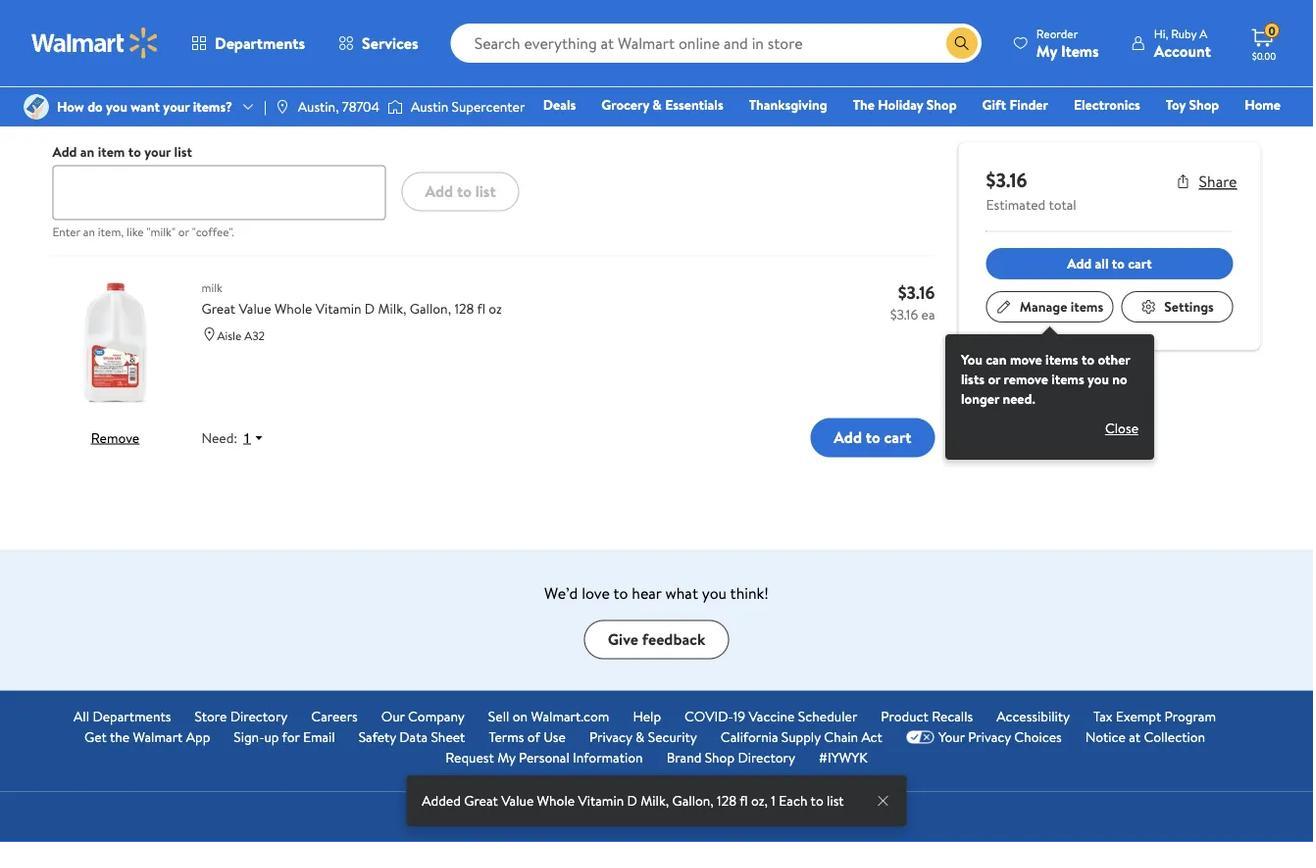 Task type: describe. For each thing, give the bounding box(es) containing it.
company
[[408, 708, 465, 727]]

sign-up for email link
[[234, 728, 335, 749]]

whole for milk
[[275, 300, 312, 319]]

thanksgiving
[[749, 95, 828, 114]]

fashion link
[[976, 122, 1039, 143]]

your privacy choices
[[939, 729, 1063, 748]]

no
[[1113, 370, 1128, 389]]

ea
[[922, 305, 936, 324]]

close button
[[1090, 413, 1155, 445]]

1 horizontal spatial directory
[[738, 749, 796, 768]]

milk, for oz,
[[641, 792, 669, 811]]

terms of use link
[[489, 728, 566, 749]]

finder
[[1010, 95, 1049, 114]]

Search search field
[[451, 24, 982, 63]]

need.
[[1003, 390, 1036, 409]]

my inside reorder my items
[[1037, 40, 1058, 61]]

your for items?
[[163, 97, 190, 116]]

exempt
[[1117, 708, 1162, 727]]

brand shop directory
[[667, 749, 796, 768]]

store directory link
[[195, 707, 288, 728]]

other
[[1099, 350, 1131, 369]]

128 for oz
[[455, 300, 474, 319]]

sell on walmart.com link
[[489, 707, 610, 728]]

privacy & security
[[590, 729, 698, 748]]

austin,
[[298, 97, 339, 116]]

d for oz,
[[628, 792, 638, 811]]

19
[[734, 708, 746, 727]]

oz,
[[752, 792, 768, 811]]

oz
[[489, 300, 502, 319]]

items?
[[193, 97, 233, 116]]

shop for toy shop
[[1190, 95, 1220, 114]]

choices
[[1015, 729, 1063, 748]]

gallon, for oz
[[410, 300, 451, 319]]

safety data sheet link
[[359, 728, 466, 749]]

Add an item to your list text field
[[53, 166, 386, 221]]

close image
[[876, 794, 892, 810]]

a32
[[245, 328, 265, 344]]

tax exempt program get the walmart app
[[84, 708, 1217, 748]]

aisle a32
[[217, 328, 265, 344]]

add for add all to cart
[[1068, 254, 1092, 273]]

great for added
[[464, 792, 498, 811]]

your for list
[[145, 142, 171, 161]]

home link
[[1237, 94, 1290, 115]]

covid-19 vaccine scheduler
[[685, 708, 858, 727]]

add all to cart button
[[987, 248, 1234, 280]]

d for oz
[[365, 300, 375, 319]]

1 horizontal spatial all
[[651, 800, 665, 816]]

how
[[57, 97, 84, 116]]

added
[[422, 792, 461, 811]]

grocery & essentials link
[[593, 94, 733, 115]]

services button
[[322, 20, 435, 67]]

milk
[[202, 280, 223, 296]]

add to cart
[[834, 428, 912, 449]]

walmart+
[[1223, 123, 1282, 142]]

add for add to list
[[425, 181, 453, 203]]

all departments
[[74, 708, 171, 727]]

2 privacy from the left
[[969, 729, 1012, 748]]

value for milk
[[239, 300, 271, 319]]

add for add an item to your list
[[53, 142, 77, 161]]

great value whole vitamin d milk, gallon, 128 fl oz link
[[202, 299, 862, 320]]

covid-19 vaccine scheduler link
[[685, 707, 858, 728]]

the
[[110, 729, 130, 748]]

#iywyk link
[[819, 749, 868, 769]]

estimated
[[987, 195, 1046, 214]]

fl for oz
[[477, 300, 486, 319]]

the
[[853, 95, 875, 114]]

electronics
[[1074, 95, 1141, 114]]

reorder
[[1037, 25, 1079, 42]]

1 button
[[238, 430, 273, 448]]

deals link
[[535, 94, 585, 115]]

walmart+ link
[[1214, 122, 1290, 143]]

our company
[[382, 708, 465, 727]]

©
[[562, 800, 572, 816]]

0 horizontal spatial you
[[106, 97, 127, 116]]

safety
[[359, 729, 396, 748]]

© 2023 walmart. all rights reserved.
[[562, 800, 752, 816]]

add to list button
[[402, 173, 520, 212]]

fl for oz,
[[740, 792, 748, 811]]

settings button
[[1122, 291, 1234, 323]]

sort by
[[756, 76, 805, 98]]

notice at collection request my personal information
[[446, 729, 1206, 768]]

an for enter
[[83, 224, 95, 241]]

supply
[[782, 729, 821, 748]]

can
[[986, 350, 1007, 369]]

manage items
[[1020, 297, 1104, 316]]

we'd love to hear what you think!
[[545, 583, 769, 604]]

to inside the add all to cart button
[[1113, 254, 1126, 273]]

get the walmart app link
[[84, 728, 210, 749]]

total
[[1049, 195, 1077, 214]]

act
[[862, 729, 883, 748]]

notice at collection link
[[1086, 728, 1206, 749]]

value for added
[[502, 792, 534, 811]]

2023
[[575, 800, 600, 816]]

1 item
[[53, 77, 87, 97]]

& for privacy
[[636, 729, 645, 748]]

1 for 1
[[243, 431, 251, 446]]

hi,
[[1155, 25, 1169, 42]]

you can move items to other lists or remove items you no longer need.
[[962, 350, 1131, 409]]

careers link
[[311, 707, 358, 728]]

2 vertical spatial 1
[[772, 792, 776, 811]]

email
[[303, 729, 335, 748]]

walmart image
[[31, 27, 159, 59]]

manage items button
[[987, 291, 1114, 323]]

1 privacy from the left
[[590, 729, 633, 748]]

add to list
[[425, 181, 496, 203]]

app
[[186, 729, 210, 748]]

services
[[362, 32, 419, 54]]

all departments link
[[74, 707, 171, 728]]

$3.16 estimated total
[[987, 166, 1077, 214]]

store
[[195, 708, 227, 727]]

1 for 1 item
[[53, 77, 57, 97]]

items inside the manage items button
[[1071, 297, 1104, 316]]

1 horizontal spatial you
[[702, 583, 727, 604]]

reorder my items
[[1037, 25, 1100, 61]]

add for add to cart
[[834, 428, 862, 449]]

accessibility link
[[997, 707, 1071, 728]]

2 horizontal spatial list
[[827, 792, 845, 811]]

registry
[[1056, 123, 1106, 142]]

0 horizontal spatial item
[[60, 77, 87, 97]]

account
[[1155, 40, 1212, 61]]

to inside add to list button
[[457, 181, 472, 203]]

1 vertical spatial item
[[98, 142, 125, 161]]

need:
[[202, 429, 238, 448]]

scheduler
[[799, 708, 858, 727]]

sell
[[489, 708, 510, 727]]

$3.16 $3.16 ea
[[891, 281, 936, 324]]

to inside you can move items to other lists or remove items you no longer need.
[[1082, 350, 1095, 369]]

for
[[282, 729, 300, 748]]

remove button
[[91, 429, 140, 448]]



Task type: locate. For each thing, give the bounding box(es) containing it.
your right want
[[163, 97, 190, 116]]

 image right |
[[275, 99, 290, 115]]

directory down california
[[738, 749, 796, 768]]

1 horizontal spatial great
[[464, 792, 498, 811]]

1 horizontal spatial item
[[98, 142, 125, 161]]

gallon, left oz
[[410, 300, 451, 319]]

1 horizontal spatial gallon,
[[673, 792, 714, 811]]

whole inside milk great value whole vitamin d milk, gallon, 128 fl oz
[[275, 300, 312, 319]]

help link
[[633, 707, 662, 728]]

1 vertical spatial or
[[989, 370, 1001, 389]]

vitamin for milk
[[316, 300, 362, 319]]

2 vertical spatial list
[[827, 792, 845, 811]]

2 horizontal spatial 1
[[772, 792, 776, 811]]

0 horizontal spatial departments
[[93, 708, 171, 727]]

gallon, down brand
[[673, 792, 714, 811]]

list up add an item to your list text field
[[174, 142, 192, 161]]

items right remove
[[1052, 370, 1085, 389]]

an
[[80, 142, 95, 161], [83, 224, 95, 241]]

1 horizontal spatial  image
[[388, 97, 403, 117]]

1 vertical spatial vitamin
[[578, 792, 624, 811]]

you
[[962, 350, 983, 369]]

all up get
[[74, 708, 89, 727]]

0 horizontal spatial gallon,
[[410, 300, 451, 319]]

collection
[[1145, 729, 1206, 748]]

1 horizontal spatial departments
[[215, 32, 305, 54]]

128 left oz
[[455, 300, 474, 319]]

list down supercenter
[[476, 181, 496, 203]]

help
[[633, 708, 662, 727]]

add
[[53, 142, 77, 161], [425, 181, 453, 203], [1068, 254, 1092, 273], [834, 428, 862, 449]]

product recalls
[[881, 708, 974, 727]]

 image for austin, 78704
[[275, 99, 290, 115]]

settings
[[1165, 297, 1215, 316]]

0 horizontal spatial cart
[[885, 428, 912, 449]]

0 vertical spatial fl
[[477, 300, 486, 319]]

program
[[1165, 708, 1217, 727]]

you right do
[[106, 97, 127, 116]]

1 horizontal spatial &
[[653, 95, 662, 114]]

added great value whole vitamin d milk, gallon, 128 fl oz, 1 each to list
[[422, 792, 845, 811]]

0 vertical spatial all
[[74, 708, 89, 727]]

shop right toy
[[1190, 95, 1220, 114]]

or
[[178, 224, 189, 241], [989, 370, 1001, 389]]

share
[[1200, 171, 1238, 192]]

lists
[[962, 370, 985, 389]]

0 horizontal spatial  image
[[275, 99, 290, 115]]

think!
[[731, 583, 769, 604]]

privacy up the information
[[590, 729, 633, 748]]

remove
[[91, 429, 140, 448]]

2 horizontal spatial you
[[1088, 370, 1110, 389]]

my down terms
[[498, 749, 516, 768]]

vitamin
[[316, 300, 362, 319], [578, 792, 624, 811]]

give feedback
[[608, 630, 706, 651]]

privacy right your
[[969, 729, 1012, 748]]

items
[[1062, 40, 1100, 61]]

close
[[1106, 419, 1139, 438]]

or right "milk"
[[178, 224, 189, 241]]

great down milk on the left of the page
[[202, 300, 236, 319]]

0 vertical spatial 128
[[455, 300, 474, 319]]

departments inside dropdown button
[[215, 32, 305, 54]]

0 vertical spatial gallon,
[[410, 300, 451, 319]]

0 horizontal spatial my
[[498, 749, 516, 768]]

0 vertical spatial item
[[60, 77, 87, 97]]

sell on walmart.com
[[489, 708, 610, 727]]

vitamin for added
[[578, 792, 624, 811]]

terms of use
[[489, 729, 566, 748]]

safety data sheet
[[359, 729, 466, 748]]

1 vertical spatial milk,
[[641, 792, 669, 811]]

registry link
[[1047, 122, 1115, 143]]

gallon,
[[410, 300, 451, 319], [673, 792, 714, 811]]

all left rights
[[651, 800, 665, 816]]

information
[[573, 749, 643, 768]]

1 vertical spatial items
[[1046, 350, 1079, 369]]

walmart
[[133, 729, 183, 748]]

1 horizontal spatial shop
[[927, 95, 957, 114]]

toy shop link
[[1158, 94, 1229, 115]]

0 vertical spatial or
[[178, 224, 189, 241]]

do
[[87, 97, 103, 116]]

 image
[[24, 94, 49, 120]]

1 vertical spatial &
[[636, 729, 645, 748]]

electronics link
[[1066, 94, 1150, 115]]

vitamin inside milk great value whole vitamin d milk, gallon, 128 fl oz
[[316, 300, 362, 319]]

0 vertical spatial departments
[[215, 32, 305, 54]]

item up how
[[60, 77, 87, 97]]

1 vertical spatial 1
[[243, 431, 251, 446]]

128 left oz,
[[717, 792, 737, 811]]

home
[[1246, 95, 1282, 114]]

all
[[1096, 254, 1109, 273]]

great for milk
[[202, 300, 236, 319]]

on
[[513, 708, 528, 727]]

aisle
[[217, 328, 242, 344]]

store directory
[[195, 708, 288, 727]]

0 vertical spatial directory
[[230, 708, 288, 727]]

or down can
[[989, 370, 1001, 389]]

get
[[84, 729, 107, 748]]

1 vertical spatial 128
[[717, 792, 737, 811]]

1 vertical spatial cart
[[885, 428, 912, 449]]

great right "added"
[[464, 792, 498, 811]]

& for grocery
[[653, 95, 662, 114]]

your
[[163, 97, 190, 116], [145, 142, 171, 161]]

value left © in the bottom left of the page
[[502, 792, 534, 811]]

1 vertical spatial fl
[[740, 792, 748, 811]]

1 vertical spatial you
[[1088, 370, 1110, 389]]

to inside add to cart button
[[866, 428, 881, 449]]

shop right holiday
[[927, 95, 957, 114]]

1 vertical spatial your
[[145, 142, 171, 161]]

0 horizontal spatial privacy
[[590, 729, 633, 748]]

gallon, for oz,
[[673, 792, 714, 811]]

0 vertical spatial items
[[1071, 297, 1104, 316]]

$3.16 for $3.16 estimated total
[[987, 166, 1028, 193]]

128 for oz,
[[717, 792, 737, 811]]

0 vertical spatial an
[[80, 142, 95, 161]]

an down do
[[80, 142, 95, 161]]

0 horizontal spatial list
[[174, 142, 192, 161]]

you right what
[[702, 583, 727, 604]]

1 horizontal spatial 1
[[243, 431, 251, 446]]

1 vertical spatial all
[[651, 800, 665, 816]]

how do you want your items?
[[57, 97, 233, 116]]

departments up |
[[215, 32, 305, 54]]

list right each
[[827, 792, 845, 811]]

0 vertical spatial value
[[239, 300, 271, 319]]

0 vertical spatial cart
[[1129, 254, 1153, 273]]

or inside you can move items to other lists or remove items you no longer need.
[[989, 370, 1001, 389]]

1 vertical spatial my
[[498, 749, 516, 768]]

fl inside milk great value whole vitamin d milk, gallon, 128 fl oz
[[477, 300, 486, 319]]

1 inside dropdown button
[[243, 431, 251, 446]]

terms
[[489, 729, 525, 748]]

1 vertical spatial list
[[476, 181, 496, 203]]

0 horizontal spatial &
[[636, 729, 645, 748]]

0 vertical spatial milk,
[[378, 300, 407, 319]]

0 horizontal spatial or
[[178, 224, 189, 241]]

0 horizontal spatial all
[[74, 708, 89, 727]]

1 horizontal spatial value
[[502, 792, 534, 811]]

1 vertical spatial directory
[[738, 749, 796, 768]]

an for add
[[80, 142, 95, 161]]

feedback
[[643, 630, 706, 651]]

1 vertical spatial whole
[[537, 792, 575, 811]]

vaccine
[[749, 708, 795, 727]]

1 right oz,
[[772, 792, 776, 811]]

1 horizontal spatial 128
[[717, 792, 737, 811]]

1 horizontal spatial privacy
[[969, 729, 1012, 748]]

0 vertical spatial your
[[163, 97, 190, 116]]

0 horizontal spatial whole
[[275, 300, 312, 319]]

0 horizontal spatial 128
[[455, 300, 474, 319]]

1 horizontal spatial whole
[[537, 792, 575, 811]]

to
[[128, 142, 141, 161], [457, 181, 472, 203], [1113, 254, 1126, 273], [1082, 350, 1095, 369], [866, 428, 881, 449], [614, 583, 628, 604], [811, 792, 824, 811]]

0 horizontal spatial vitamin
[[316, 300, 362, 319]]

rights
[[668, 800, 700, 816]]

add an item to your list
[[53, 142, 192, 161]]

1 horizontal spatial list
[[476, 181, 496, 203]]

you inside you can move items to other lists or remove items you no longer need.
[[1088, 370, 1110, 389]]

0 vertical spatial list
[[174, 142, 192, 161]]

item down do
[[98, 142, 125, 161]]

0 vertical spatial my
[[1037, 40, 1058, 61]]

0 vertical spatial d
[[365, 300, 375, 319]]

austin
[[411, 97, 449, 116]]

milk, for oz
[[378, 300, 407, 319]]

use
[[544, 729, 566, 748]]

1 horizontal spatial milk,
[[641, 792, 669, 811]]

0 horizontal spatial milk,
[[378, 300, 407, 319]]

privacy choices icon image
[[907, 731, 935, 745]]

0 vertical spatial vitamin
[[316, 300, 362, 319]]

items right 'move'
[[1046, 350, 1079, 369]]

1 up how
[[53, 77, 57, 97]]

california
[[721, 729, 779, 748]]

0 horizontal spatial value
[[239, 300, 271, 319]]

0 vertical spatial you
[[106, 97, 127, 116]]

0 vertical spatial great
[[202, 300, 236, 319]]

gallon, inside milk great value whole vitamin d milk, gallon, 128 fl oz
[[410, 300, 451, 319]]

$0.00
[[1253, 49, 1277, 62]]

& right grocery
[[653, 95, 662, 114]]

items
[[1071, 297, 1104, 316], [1046, 350, 1079, 369], [1052, 370, 1085, 389]]

0 horizontal spatial d
[[365, 300, 375, 319]]

2 horizontal spatial shop
[[1190, 95, 1220, 114]]

0 horizontal spatial directory
[[230, 708, 288, 727]]

0 vertical spatial 1
[[53, 77, 57, 97]]

grocery & essentials
[[602, 95, 724, 114]]

shop for brand shop directory
[[705, 749, 735, 768]]

fl left oz
[[477, 300, 486, 319]]

1 vertical spatial departments
[[93, 708, 171, 727]]

toy shop
[[1167, 95, 1220, 114]]

like
[[127, 224, 144, 241]]

you left no
[[1088, 370, 1110, 389]]

2 vertical spatial you
[[702, 583, 727, 604]]

1 right need:
[[243, 431, 251, 446]]

fl left oz,
[[740, 792, 748, 811]]

d inside milk great value whole vitamin d milk, gallon, 128 fl oz
[[365, 300, 375, 319]]

1 vertical spatial d
[[628, 792, 638, 811]]

whole
[[275, 300, 312, 319], [537, 792, 575, 811]]

sheet
[[431, 729, 466, 748]]

departments button
[[175, 20, 322, 67]]

milk, inside milk great value whole vitamin d milk, gallon, 128 fl oz
[[378, 300, 407, 319]]

product recalls link
[[881, 707, 974, 728]]

1 horizontal spatial fl
[[740, 792, 748, 811]]

departments
[[215, 32, 305, 54], [93, 708, 171, 727]]

covid-
[[685, 708, 734, 727]]

our
[[382, 708, 405, 727]]

shop right brand
[[705, 749, 735, 768]]

0 vertical spatial whole
[[275, 300, 312, 319]]

you
[[106, 97, 127, 116], [1088, 370, 1110, 389], [702, 583, 727, 604]]

austin, 78704
[[298, 97, 380, 116]]

1 horizontal spatial or
[[989, 370, 1001, 389]]

value inside milk great value whole vitamin d milk, gallon, 128 fl oz
[[239, 300, 271, 319]]

list inside button
[[476, 181, 496, 203]]

departments up the
[[93, 708, 171, 727]]

Walmart Site-Wide search field
[[451, 24, 982, 63]]

2 vertical spatial items
[[1052, 370, 1085, 389]]

manage
[[1020, 297, 1068, 316]]

1 vertical spatial gallon,
[[673, 792, 714, 811]]

gift finder
[[983, 95, 1049, 114]]

 image
[[388, 97, 403, 117], [275, 99, 290, 115]]

0 vertical spatial &
[[653, 95, 662, 114]]

0 horizontal spatial fl
[[477, 300, 486, 319]]

your down want
[[145, 142, 171, 161]]

an left item, at the top left
[[83, 224, 95, 241]]

value up the a32
[[239, 300, 271, 319]]

1 vertical spatial an
[[83, 224, 95, 241]]

move
[[1011, 350, 1043, 369]]

& down help link
[[636, 729, 645, 748]]

1 vertical spatial great
[[464, 792, 498, 811]]

0 horizontal spatial 1
[[53, 77, 57, 97]]

1 horizontal spatial my
[[1037, 40, 1058, 61]]

search icon image
[[955, 35, 970, 51]]

gift
[[983, 95, 1007, 114]]

request my personal information link
[[446, 749, 643, 769]]

ruby
[[1172, 25, 1197, 42]]

1 horizontal spatial vitamin
[[578, 792, 624, 811]]

$3.16 inside $3.16 estimated total
[[987, 166, 1028, 193]]

0 horizontal spatial great
[[202, 300, 236, 319]]

1 horizontal spatial d
[[628, 792, 638, 811]]

my left items
[[1037, 40, 1058, 61]]

 image for austin supercenter
[[388, 97, 403, 117]]

$3.16 for $3.16 $3.16 ea
[[899, 281, 936, 305]]

request
[[446, 749, 494, 768]]

austin supercenter
[[411, 97, 525, 116]]

"coffee".
[[192, 224, 234, 241]]

personal
[[519, 749, 570, 768]]

items right manage
[[1071, 297, 1104, 316]]

directory up sign-
[[230, 708, 288, 727]]

walmart.
[[603, 800, 648, 816]]

home fashion
[[985, 95, 1282, 142]]

78704
[[342, 97, 380, 116]]

we'd
[[545, 583, 578, 604]]

1 horizontal spatial cart
[[1129, 254, 1153, 273]]

brand
[[667, 749, 702, 768]]

 image right the 78704
[[388, 97, 403, 117]]

great inside milk great value whole vitamin d milk, gallon, 128 fl oz
[[202, 300, 236, 319]]

sort
[[756, 76, 785, 98]]

1 vertical spatial value
[[502, 792, 534, 811]]

whole for added
[[537, 792, 575, 811]]

my inside notice at collection request my personal information
[[498, 749, 516, 768]]

grocery
[[602, 95, 650, 114]]

0 horizontal spatial shop
[[705, 749, 735, 768]]

one debit link
[[1122, 122, 1206, 143]]

128 inside milk great value whole vitamin d milk, gallon, 128 fl oz
[[455, 300, 474, 319]]



Task type: vqa. For each thing, say whether or not it's contained in the screenshot.
the move
yes



